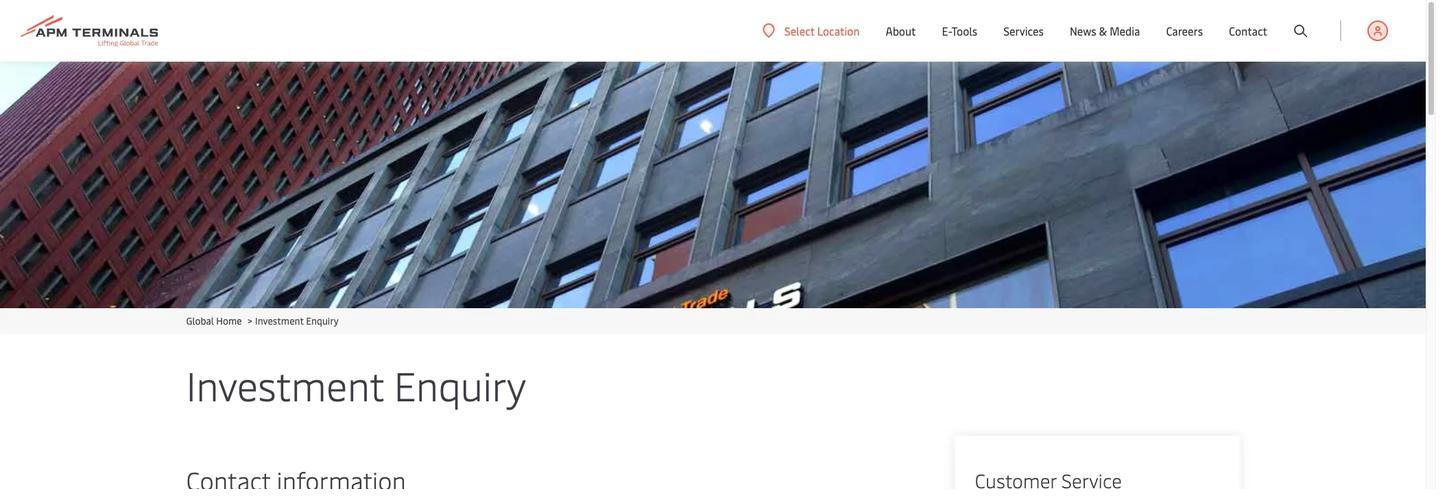 Task type: locate. For each thing, give the bounding box(es) containing it.
select location
[[785, 23, 860, 38]]

enquiry
[[306, 315, 339, 328], [394, 358, 526, 412]]

news & media
[[1070, 23, 1140, 38]]

news
[[1070, 23, 1097, 38]]

0 vertical spatial enquiry
[[306, 315, 339, 328]]

1 vertical spatial enquiry
[[394, 358, 526, 412]]

media
[[1110, 23, 1140, 38]]

careers button
[[1166, 0, 1203, 62]]

contact
[[1229, 23, 1268, 38]]

select
[[785, 23, 815, 38]]

&
[[1099, 23, 1107, 38]]

contact button
[[1229, 0, 1268, 62]]

investment right >
[[255, 315, 304, 328]]

services
[[1004, 23, 1044, 38]]

>
[[248, 315, 252, 328]]

e-
[[942, 23, 952, 38]]

0 horizontal spatial enquiry
[[306, 315, 339, 328]]

home
[[216, 315, 242, 328]]

investment down global home > investment enquiry
[[186, 358, 384, 412]]

investment
[[255, 315, 304, 328], [186, 358, 384, 412]]

select location button
[[763, 23, 860, 38]]

careers
[[1166, 23, 1203, 38]]

e-tools button
[[942, 0, 978, 62]]

tools
[[952, 23, 978, 38]]

about
[[886, 23, 916, 38]]

1 horizontal spatial enquiry
[[394, 358, 526, 412]]



Task type: describe. For each thing, give the bounding box(es) containing it.
global home link
[[186, 315, 242, 328]]

apm terminals headquarters image
[[0, 62, 1426, 309]]

services button
[[1004, 0, 1044, 62]]

news & media button
[[1070, 0, 1140, 62]]

investment enquiry
[[186, 358, 526, 412]]

0 vertical spatial investment
[[255, 315, 304, 328]]

e-tools
[[942, 23, 978, 38]]

1 vertical spatial investment
[[186, 358, 384, 412]]

global
[[186, 315, 214, 328]]

location
[[817, 23, 860, 38]]

global home > investment enquiry
[[186, 315, 339, 328]]

about button
[[886, 0, 916, 62]]



Task type: vqa. For each thing, say whether or not it's contained in the screenshot.
Contact Dropdown Button
yes



